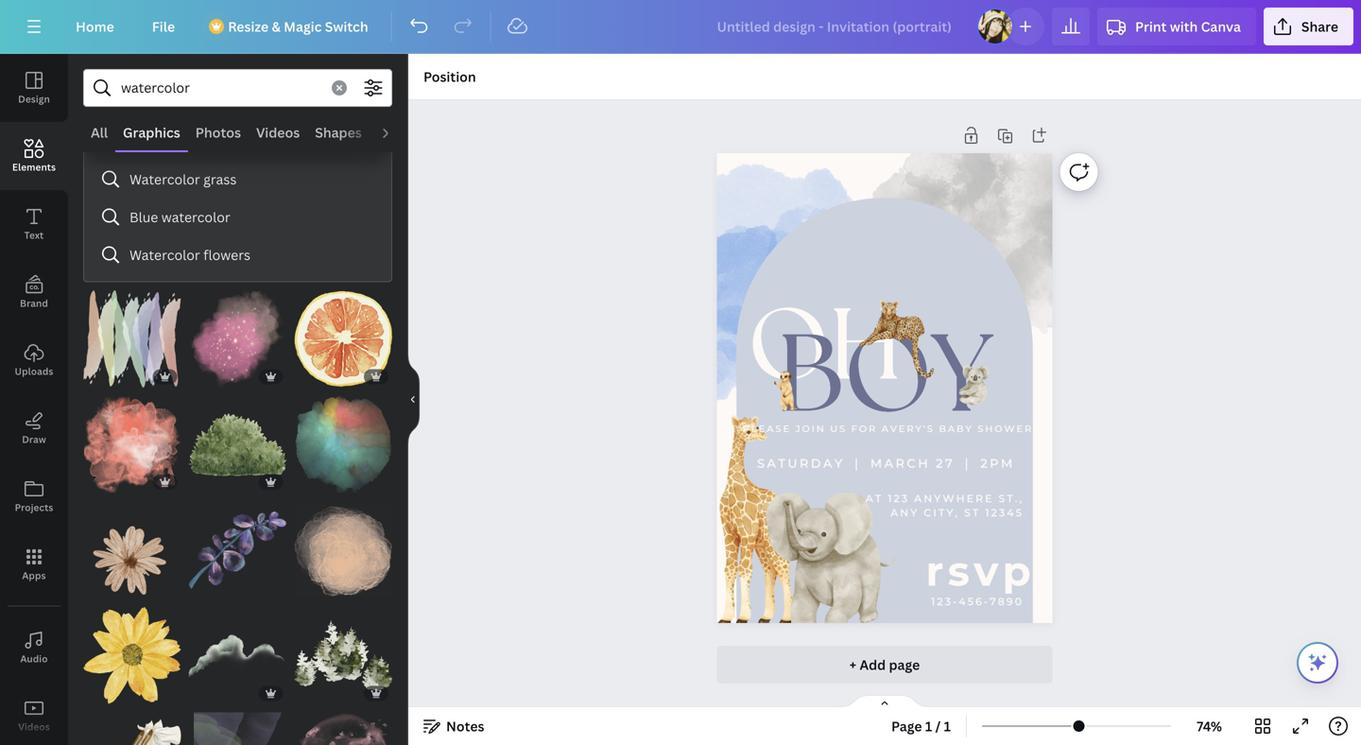 Task type: describe. For each thing, give the bounding box(es) containing it.
for
[[851, 423, 877, 434]]

Design title text field
[[702, 8, 969, 45]]

oh
[[748, 288, 902, 402]]

design
[[18, 93, 50, 105]]

march
[[871, 456, 930, 471]]

resize
[[228, 17, 269, 35]]

related
[[99, 135, 142, 151]]

please join us for avery's baby shower
[[743, 423, 1034, 434]]

avery's
[[882, 423, 935, 434]]

photos
[[196, 123, 241, 141]]

watercolor purple flower image
[[189, 501, 287, 599]]

audio inside side panel tab list
[[20, 652, 48, 665]]

page
[[889, 656, 920, 674]]

st.,
[[999, 492, 1024, 505]]

notes button
[[416, 711, 492, 741]]

searches
[[144, 135, 193, 151]]

watercolor high heels image
[[83, 712, 181, 745]]

12345
[[986, 506, 1024, 519]]

videos inside side panel tab list
[[18, 720, 50, 733]]

shapes
[[315, 123, 362, 141]]

photos button
[[188, 114, 249, 150]]

us
[[830, 423, 847, 434]]

apps button
[[0, 530, 68, 599]]

74%
[[1197, 717, 1222, 735]]

file
[[152, 17, 175, 35]]

page 1 / 1
[[892, 717, 951, 735]]

watercolor image
[[189, 712, 287, 745]]

please
[[743, 423, 791, 434]]

resize & magic switch
[[228, 17, 368, 35]]

rsvp
[[926, 546, 1035, 596]]

file button
[[137, 8, 190, 45]]

brand
[[20, 297, 48, 310]]

2 │ from the left
[[961, 456, 975, 471]]

+ add page button
[[717, 646, 1053, 684]]

watercolor flowers
[[130, 246, 251, 264]]

123-456-7890
[[931, 595, 1024, 607]]

1 1 from the left
[[926, 717, 933, 735]]

anywhere
[[914, 492, 994, 505]]

1 horizontal spatial audio button
[[369, 114, 422, 150]]

page
[[892, 717, 922, 735]]

share
[[1302, 17, 1339, 35]]

related searches list
[[92, 160, 384, 274]]

watercolor grass
[[130, 170, 237, 188]]

colorful watercolor splash image
[[294, 396, 392, 494]]

shapes button
[[307, 114, 369, 150]]

0 horizontal spatial videos button
[[0, 682, 68, 745]]

watercolor of a flower image
[[83, 501, 181, 599]]

1 vertical spatial audio button
[[0, 614, 68, 682]]

27
[[936, 456, 955, 471]]

switch
[[325, 17, 368, 35]]

watercolor flowers button
[[92, 236, 384, 274]]

boy
[[778, 313, 992, 436]]

watercolor paint splash image
[[294, 712, 392, 745]]

print with canva button
[[1098, 8, 1256, 45]]

home
[[76, 17, 114, 35]]

text
[[24, 229, 44, 242]]

yellow watercolor flower image
[[83, 607, 181, 705]]

1 horizontal spatial audio
[[377, 123, 415, 141]]

watercolor for watercolor grass
[[130, 170, 200, 188]]

position
[[424, 68, 476, 86]]

blue
[[130, 208, 158, 226]]

+ add page
[[850, 656, 920, 674]]

design button
[[0, 54, 68, 122]]

at 123 anywhere st., any city, st 12345
[[866, 492, 1024, 519]]

related searches
[[99, 135, 193, 151]]

123-
[[931, 595, 959, 607]]

uploads
[[15, 365, 53, 378]]

join
[[796, 423, 826, 434]]

all
[[91, 123, 108, 141]]



Task type: locate. For each thing, give the bounding box(es) containing it.
audio
[[377, 123, 415, 141], [20, 652, 48, 665]]

canva
[[1201, 17, 1241, 35]]

1 right the /
[[944, 717, 951, 735]]

videos
[[256, 123, 300, 141], [18, 720, 50, 733]]

456-
[[959, 595, 990, 607]]

audio button down apps
[[0, 614, 68, 682]]

hide image
[[408, 354, 420, 445]]

share button
[[1264, 8, 1354, 45]]

1 left the /
[[926, 717, 933, 735]]

1 watercolor from the top
[[130, 170, 200, 188]]

notes
[[446, 717, 485, 735]]

+
[[850, 656, 857, 674]]

watercolor paint brush stroke image
[[294, 501, 392, 599]]

with
[[1170, 17, 1198, 35]]

/
[[936, 717, 941, 735]]

baby
[[939, 423, 973, 434]]

1 vertical spatial videos button
[[0, 682, 68, 745]]

2pm
[[981, 456, 1015, 471]]

flowers
[[203, 246, 251, 264]]

&
[[272, 17, 281, 35]]

city,
[[924, 506, 960, 519]]

at
[[866, 492, 883, 505]]

0 horizontal spatial videos
[[18, 720, 50, 733]]

text button
[[0, 190, 68, 258]]

home link
[[61, 8, 129, 45]]

group
[[83, 279, 181, 388], [189, 279, 287, 388], [294, 279, 392, 388], [83, 384, 181, 494], [294, 384, 392, 494], [189, 396, 287, 494], [83, 490, 181, 599], [189, 490, 287, 599], [294, 490, 392, 599], [83, 595, 181, 705], [294, 595, 392, 705], [189, 607, 287, 705], [83, 701, 181, 745], [189, 701, 287, 745], [294, 701, 392, 745]]

saturday
[[757, 456, 845, 471]]

print
[[1136, 17, 1167, 35]]

watercolor
[[130, 170, 200, 188], [130, 246, 200, 264]]

1 │ from the left
[[850, 456, 865, 471]]

abstract watercolor blush pink image
[[83, 396, 181, 494]]

1 vertical spatial audio
[[20, 652, 48, 665]]

2 watercolor from the top
[[130, 246, 200, 264]]

wild watercolor shape image
[[189, 607, 287, 705]]

canva assistant image
[[1307, 651, 1329, 674]]

audio button right shapes
[[369, 114, 422, 150]]

projects
[[15, 501, 53, 514]]

position button
[[416, 61, 484, 92]]

brand button
[[0, 258, 68, 326]]

elements
[[12, 161, 56, 173]]

0 horizontal spatial audio button
[[0, 614, 68, 682]]

resize & magic switch button
[[198, 8, 384, 45]]

│ right 27
[[961, 456, 975, 471]]

watercolor down "blue watercolor"
[[130, 246, 200, 264]]

1 horizontal spatial videos button
[[249, 114, 307, 150]]

watercolor
[[161, 208, 230, 226]]

pastel colorful water color background. image
[[83, 290, 181, 388]]

shower
[[978, 423, 1034, 434]]

bush watercolor illustration image
[[189, 396, 287, 494]]

0 vertical spatial videos button
[[249, 114, 307, 150]]

any
[[891, 506, 919, 519]]

│
[[850, 456, 865, 471], [961, 456, 975, 471]]

saturday │ march 27 │ 2pm
[[757, 456, 1015, 471]]

blue watercolor button
[[92, 198, 384, 236]]

audio down apps
[[20, 652, 48, 665]]

side panel tab list
[[0, 54, 68, 745]]

1 horizontal spatial │
[[961, 456, 975, 471]]

0 vertical spatial audio button
[[369, 114, 422, 150]]

draw
[[22, 433, 46, 446]]

elements button
[[0, 122, 68, 190]]

1 horizontal spatial 1
[[944, 717, 951, 735]]

grass
[[203, 170, 237, 188]]

audio button
[[369, 114, 422, 150], [0, 614, 68, 682]]

2 1 from the left
[[944, 717, 951, 735]]

0 horizontal spatial │
[[850, 456, 865, 471]]

water color glitter image
[[189, 290, 287, 388]]

7890
[[990, 595, 1024, 607]]

audio right shapes button
[[377, 123, 415, 141]]

watercolor for watercolor flowers
[[130, 246, 200, 264]]

│ down for
[[850, 456, 865, 471]]

Search elements search field
[[121, 70, 321, 106]]

forest equilibrium watercolor image
[[294, 607, 392, 705]]

1 vertical spatial watercolor
[[130, 246, 200, 264]]

watercolor inside button
[[130, 170, 200, 188]]

1 horizontal spatial videos
[[256, 123, 300, 141]]

watercolor grass button
[[92, 160, 384, 198]]

show pages image
[[840, 694, 930, 709]]

apps
[[22, 569, 46, 582]]

0 horizontal spatial audio
[[20, 652, 48, 665]]

74% button
[[1179, 711, 1241, 741]]

main menu bar
[[0, 0, 1362, 54]]

1
[[926, 717, 933, 735], [944, 717, 951, 735]]

magic
[[284, 17, 322, 35]]

watercolor down searches
[[130, 170, 200, 188]]

st
[[964, 506, 981, 519]]

0 vertical spatial audio
[[377, 123, 415, 141]]

all button
[[83, 114, 115, 150]]

graphics
[[123, 123, 180, 141]]

watercolor grapefruit slice image
[[294, 290, 392, 388]]

uploads button
[[0, 326, 68, 394]]

1 vertical spatial videos
[[18, 720, 50, 733]]

blue watercolor
[[130, 208, 230, 226]]

123
[[888, 492, 910, 505]]

0 vertical spatial videos
[[256, 123, 300, 141]]

watercolor inside button
[[130, 246, 200, 264]]

0 vertical spatial watercolor
[[130, 170, 200, 188]]

0 horizontal spatial 1
[[926, 717, 933, 735]]

print with canva
[[1136, 17, 1241, 35]]

draw button
[[0, 394, 68, 462]]

add
[[860, 656, 886, 674]]

projects button
[[0, 462, 68, 530]]

graphics button
[[115, 114, 188, 150]]



Task type: vqa. For each thing, say whether or not it's contained in the screenshot.
Photos
yes



